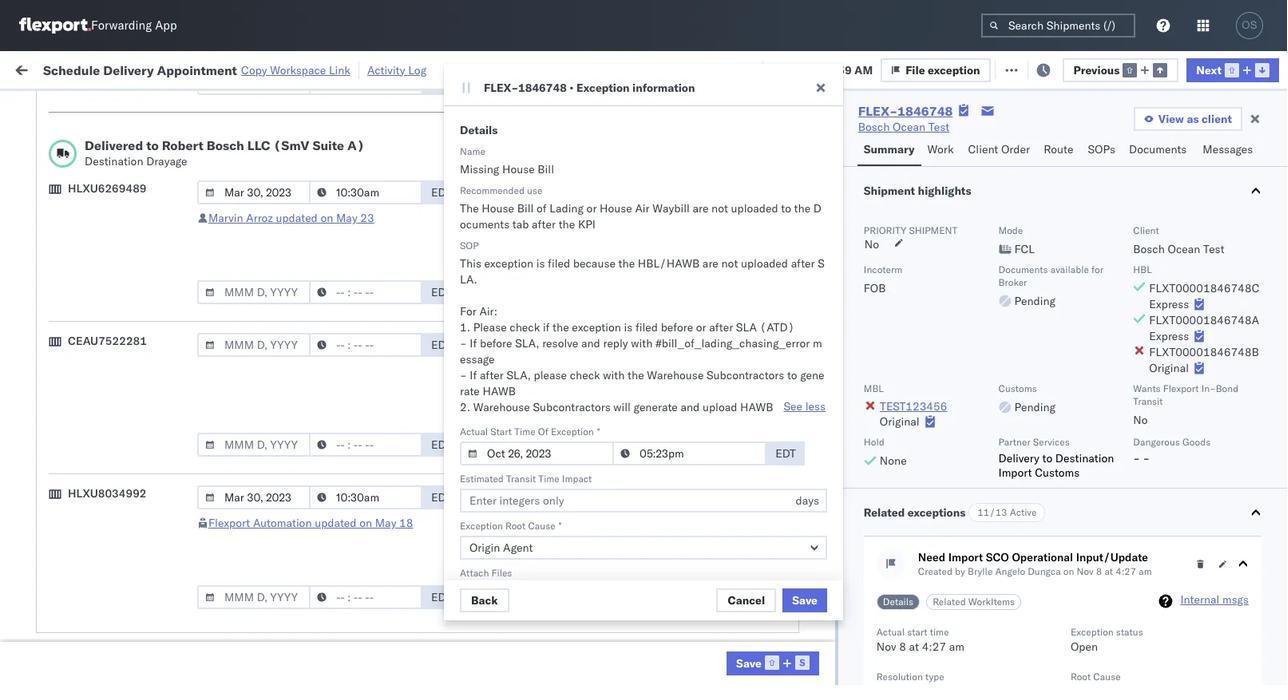 Task type: locate. For each thing, give the bounding box(es) containing it.
0 horizontal spatial is
[[537, 256, 545, 271]]

test down 'waybill'
[[663, 266, 684, 280]]

confirm inside the confirm pickup from los angeles, ca
[[37, 433, 78, 447]]

subcontractors
[[707, 368, 785, 383], [533, 400, 611, 415]]

-- : -- -- text field for pdt
[[309, 71, 422, 95]]

3 schedule delivery appointment from the top
[[37, 546, 196, 560]]

: for status
[[116, 99, 119, 111]]

test up work button
[[929, 120, 950, 134]]

5, for fifth schedule pickup from los angeles, ca button from the bottom
[[356, 230, 367, 245]]

messages
[[1203, 142, 1253, 157]]

details up name
[[460, 123, 498, 137]]

for right the available
[[1092, 264, 1104, 276]]

marvin
[[208, 211, 243, 225]]

1 vertical spatial at
[[1105, 565, 1114, 577]]

client inside 'client bosch ocean test incoterm fob'
[[1134, 224, 1159, 236]]

est, up 9:00 am est, dec 24, 2022
[[304, 441, 328, 456]]

edt left 'essage'
[[431, 338, 452, 352]]

1 vertical spatial if
[[470, 368, 477, 383]]

Search Shipments (/) text field
[[982, 14, 1136, 38]]

0 vertical spatial import
[[136, 62, 172, 76]]

2 vandelay from the left
[[696, 617, 743, 631]]

1 horizontal spatial no
[[865, 237, 879, 252]]

by
[[955, 565, 966, 577]]

est, down 11:30 pm est, jan 23, 2023
[[305, 617, 329, 631]]

1 2:59 am edt, nov 5, 2022 from the top
[[257, 195, 397, 210]]

0 horizontal spatial *
[[559, 520, 562, 532]]

flex-2130387 button
[[856, 543, 968, 565], [856, 543, 968, 565], [856, 578, 968, 600], [856, 578, 968, 600], [856, 648, 968, 671], [856, 648, 968, 671]]

vandelay for vandelay west
[[696, 617, 743, 631]]

2 hlxu6269489, from the top
[[1069, 265, 1151, 280]]

jan left 13,
[[332, 512, 350, 526]]

0 vertical spatial sla,
[[515, 336, 540, 351]]

2 upload from the top
[[37, 327, 73, 341]]

estimated transit time impact
[[460, 473, 592, 485]]

0 vertical spatial karl
[[833, 547, 854, 561]]

2 express from the top
[[1150, 329, 1190, 343]]

updated for automation
[[315, 516, 357, 530]]

7 ocean fcl from the top
[[489, 371, 545, 385]]

schedule pickup from los angeles, ca for 1st schedule pickup from los angeles, ca button from the top of the page schedule pickup from los angeles, ca link
[[37, 187, 215, 217]]

0 horizontal spatial flexport
[[208, 516, 250, 530]]

schedule pickup from rotterdam, netherlands
[[37, 573, 207, 603]]

upload customs clearance documents button
[[37, 151, 227, 184], [37, 326, 227, 360]]

import work
[[136, 62, 203, 76]]

schedule pickup from los angeles, ca for fifth schedule pickup from los angeles, ca button from the bottom schedule pickup from los angeles, ca link
[[37, 222, 215, 252]]

5 resize handle column header from the left
[[669, 124, 689, 685]]

cause down exception status open
[[1094, 671, 1121, 683]]

filed
[[548, 256, 570, 271], [636, 320, 658, 335]]

clearance for ymluw236679313
[[124, 151, 175, 166]]

express up flxt00001846748b
[[1150, 329, 1190, 343]]

root down estimated transit time impact
[[506, 520, 526, 532]]

1 vertical spatial cascading
[[489, 541, 542, 555]]

0 vertical spatial clearance
[[124, 151, 175, 166]]

jan for 13,
[[332, 512, 350, 526]]

1 vertical spatial pm
[[291, 582, 309, 596]]

time
[[515, 426, 536, 438], [539, 473, 560, 485]]

cascading down exception root cause * at the bottom left of the page
[[489, 541, 542, 555]]

s
[[818, 256, 825, 271]]

house up "use"
[[502, 162, 535, 177]]

schedule pickup from los angeles, ca link for 1st schedule pickup from los angeles, ca button from the top of the page
[[37, 186, 227, 218]]

schedule delivery appointment button for bosch
[[37, 405, 196, 422]]

0 horizontal spatial time
[[515, 426, 536, 438]]

bill
[[538, 162, 554, 177], [517, 201, 534, 216]]

5 schedule pickup from los angeles, ca from the top
[[37, 503, 215, 533]]

workitem button
[[10, 127, 232, 143]]

subcontractors up of
[[533, 400, 611, 415]]

consignee for bookings test consignee
[[770, 512, 824, 526]]

omkar
[[684, 63, 720, 77]]

consignee for flexport demo consignee
[[670, 512, 724, 526]]

to inside this exception is filed because the hbl/hawb are not uploaded after s la. for air: 1. please check if the exception is filed before or after sla (atd) - if before sla, resolve and reply with #bill_of_lading_chasing_error m essage - if after sla, please check with the warehouse subcontractors to gene rate hawb 2. warehouse subcontractors will generate and upload hawb
[[787, 368, 798, 383]]

1 upload from the top
[[37, 151, 73, 166]]

estimated up of
[[496, 185, 547, 200]]

flexport inside wants flexport in-bond transit no
[[1164, 383, 1199, 395]]

est, up 2:59 am est, jan 25, 2023
[[311, 582, 335, 596]]

schedule delivery appointment up the schedule pickup from rotterdam, netherlands
[[37, 546, 196, 560]]

1 schedule delivery appointment button from the top
[[37, 264, 196, 282]]

flex-1889466 up related exceptions
[[882, 476, 965, 491]]

import inside need import sco operational input/update created by brylle angelo dungca on nov 8 at 4:27 am
[[949, 550, 983, 565]]

schedule pickup from los angeles, ca button
[[37, 186, 227, 219], [37, 221, 227, 254], [37, 291, 227, 325], [37, 361, 227, 395], [37, 502, 227, 536], [37, 607, 227, 641]]

at inside need import sco operational input/update created by brylle angelo dungca on nov 8 at 4:27 am
[[1105, 565, 1114, 577]]

5 schedule pickup from los angeles, ca button from the top
[[37, 502, 227, 536]]

shipment
[[864, 184, 915, 198]]

mode button
[[481, 127, 569, 143]]

23, for 2023
[[359, 582, 376, 596]]

numbers down view
[[1146, 130, 1185, 142]]

a)
[[347, 137, 365, 153]]

to down services
[[1043, 451, 1053, 466]]

or up the #bill_of_lading_chasing_error
[[696, 320, 707, 335]]

if up 'essage'
[[470, 336, 477, 351]]

: down 205
[[371, 99, 374, 111]]

(smv
[[274, 137, 309, 153]]

1 integration from the top
[[696, 547, 752, 561]]

4 abcdefg78456546 from the top
[[1088, 476, 1195, 491]]

details inside details name missing house bill recommended use the house bill of lading or house air waybill are not uploaded to the d ocuments tab after the kpi
[[460, 123, 498, 137]]

0 vertical spatial cause
[[528, 520, 556, 532]]

schedule delivery appointment link for integration
[[37, 545, 196, 561]]

uploaded inside details name missing house bill recommended use the house bill of lading or house air waybill are not uploaded to the d ocuments tab after the kpi
[[731, 201, 779, 216]]

cascading on for ceau7522281
[[489, 388, 558, 403]]

demo
[[637, 512, 667, 526]]

may for 23
[[336, 211, 358, 225]]

1 vertical spatial express
[[1150, 329, 1190, 343]]

:
[[116, 99, 119, 111], [371, 99, 374, 111]]

ocean fcl down 'essage'
[[489, 371, 545, 385]]

3 resize handle column header from the left
[[462, 124, 481, 685]]

1 express from the top
[[1150, 297, 1190, 312]]

vandelay for vandelay
[[593, 617, 639, 631]]

if
[[470, 336, 477, 351], [470, 368, 477, 383]]

not inside details name missing house bill recommended use the house bill of lading or house air waybill are not uploaded to the d ocuments tab after the kpi
[[712, 201, 728, 216]]

1 vandelay from the left
[[593, 617, 639, 631]]

0 vertical spatial schedule delivery appointment button
[[37, 264, 196, 282]]

2 vertical spatial karl
[[833, 652, 854, 667]]

0 vertical spatial subcontractors
[[707, 368, 785, 383]]

10 ocean fcl from the top
[[489, 476, 545, 491]]

1 vertical spatial dec
[[332, 476, 353, 491]]

or inside this exception is filed because the hbl/hawb are not uploaded after s la. for air: 1. please check if the exception is filed before or after sla (atd) - if before sla, resolve and reply with #bill_of_lading_chasing_error m essage - if after sla, please check with the warehouse subcontractors to gene rate hawb 2. warehouse subcontractors will generate and upload hawb
[[696, 320, 707, 335]]

1 horizontal spatial *
[[597, 426, 600, 438]]

2 horizontal spatial flexport
[[1164, 383, 1199, 395]]

file exception button
[[989, 57, 1099, 81], [989, 57, 1099, 81], [881, 58, 991, 82], [881, 58, 991, 82]]

flex-1846748 button
[[856, 191, 968, 214], [856, 191, 968, 214], [856, 226, 968, 249], [856, 226, 968, 249], [856, 262, 968, 284], [856, 262, 968, 284]]

test left the upload
[[663, 406, 684, 421]]

8 inside need import sco operational input/update created by brylle angelo dungca on nov 8 at 4:27 am
[[1097, 565, 1102, 577]]

from down drayage
[[124, 187, 148, 201]]

schedule pickup from los angeles, ca button down hlxu6269489 on the left top
[[37, 221, 227, 254]]

schedule pickup from los angeles, ca link down schedule pickup from rotterdam, netherlands button
[[37, 607, 227, 639]]

0 vertical spatial uploaded
[[731, 201, 779, 216]]

or
[[587, 201, 597, 216], [696, 320, 707, 335]]

4:27 down time
[[922, 640, 947, 654]]

2 vertical spatial 2130387
[[916, 652, 965, 667]]

pickup down confirm delivery button
[[87, 503, 121, 517]]

no inside wants flexport in-bond transit no
[[1134, 413, 1148, 427]]

3 mmm d, yyyy text field from the top
[[197, 433, 311, 457]]

6 schedule pickup from los angeles, ca from the top
[[37, 608, 215, 639]]

3 schedule pickup from los angeles, ca from the top
[[37, 292, 215, 322]]

1 vertical spatial no
[[865, 237, 879, 252]]

time for impact
[[539, 473, 560, 485]]

2 resize handle column header from the left
[[406, 124, 425, 685]]

est, left 9,
[[305, 336, 329, 350]]

confirm down the confirm pickup from los angeles, ca
[[37, 476, 78, 490]]

delivery inside the partner services delivery to destination import customs
[[999, 451, 1040, 466]]

file
[[1014, 62, 1034, 76], [906, 63, 925, 77]]

nov inside actual start time nov 8 at 4:27 am
[[877, 640, 897, 654]]

jan for 23,
[[338, 582, 356, 596]]

please
[[473, 320, 507, 335]]

operational
[[1012, 550, 1074, 565]]

1 vertical spatial maeu9408431
[[1088, 582, 1169, 596]]

1 flex-1889466 from the top
[[882, 371, 965, 385]]

batch action
[[1197, 62, 1267, 76]]

uploaded inside this exception is filed because the hbl/hawb are not uploaded after s la. for air: 1. please check if the exception is filed before or after sla (atd) - if before sla, resolve and reply with #bill_of_lading_chasing_error m essage - if after sla, please check with the warehouse subcontractors to gene rate hawb 2. warehouse subcontractors will generate and upload hawb
[[741, 256, 788, 271]]

1 upload customs clearance documents button from the top
[[37, 151, 227, 184]]

use
[[527, 185, 543, 196]]

8 ocean fcl from the top
[[489, 406, 545, 421]]

not inside this exception is filed because the hbl/hawb are not uploaded after s la. for air: 1. please check if the exception is filed before or after sla (atd) - if before sla, resolve and reply with #bill_of_lading_chasing_error m essage - if after sla, please check with the warehouse subcontractors to gene rate hawb 2. warehouse subcontractors will generate and upload hawb
[[722, 256, 738, 271]]

am inside need import sco operational input/update created by brylle angelo dungca on nov 8 at 4:27 am
[[1139, 565, 1152, 577]]

original down 'test123456' button
[[880, 415, 920, 429]]

0 horizontal spatial original
[[880, 415, 920, 429]]

6 schedule pickup from los angeles, ca button from the top
[[37, 607, 227, 641]]

attach
[[460, 567, 489, 579]]

angeles, for fifth schedule pickup from los angeles, ca button from the bottom
[[171, 222, 215, 236]]

0 vertical spatial integration test account - karl lagerfeld
[[696, 547, 904, 561]]

ocean fcl down files at the left of the page
[[489, 582, 545, 596]]

1 vertical spatial work
[[928, 142, 954, 157]]

integration test account - karl lagerfeld
[[696, 547, 904, 561], [696, 582, 904, 596], [696, 652, 904, 667]]

upload for test123456
[[37, 327, 73, 341]]

flexport left "demo" at the bottom
[[593, 512, 634, 526]]

schedule delivery appointment button for integration
[[37, 545, 196, 563]]

0 vertical spatial express
[[1150, 297, 1190, 312]]

exception up reply
[[572, 320, 621, 335]]

partner
[[999, 436, 1031, 448]]

23
[[361, 211, 374, 225]]

import inside the partner services delivery to destination import customs
[[999, 466, 1032, 480]]

0 vertical spatial cascading on
[[489, 388, 558, 403]]

pickup inside the schedule pickup from rotterdam, netherlands
[[87, 573, 121, 587]]

schedule delivery appointment link up ceau7522281
[[37, 264, 196, 280]]

3 lhuu7894563, uetu5238478 from the top
[[984, 441, 1147, 455]]

1 account from the top
[[779, 547, 821, 561]]

customs inside the partner services delivery to destination import customs
[[1035, 466, 1080, 480]]

0 vertical spatial check
[[510, 320, 540, 335]]

for inside documents available for broker
[[1092, 264, 1104, 276]]

1 edt, from the top
[[305, 195, 330, 210]]

in-
[[1202, 383, 1216, 395]]

wants flexport in-bond transit no
[[1134, 383, 1239, 427]]

from down schedule pickup from rotterdam, netherlands button
[[124, 608, 148, 623]]

ocean fcl up "actual start time of exception *"
[[489, 406, 545, 421]]

1 vertical spatial client
[[1134, 224, 1159, 236]]

save down west
[[736, 656, 762, 671]]

schedule pickup from los angeles, ca for schedule pickup from los angeles, ca link corresponding to first schedule pickup from los angeles, ca button from the bottom of the page
[[37, 608, 215, 639]]

2 vertical spatial maeu9408431
[[1088, 652, 1169, 667]]

from inside the schedule pickup from rotterdam, netherlands
[[124, 573, 148, 587]]

2023 right 25,
[[373, 617, 400, 631]]

work
[[175, 62, 203, 76], [928, 142, 954, 157]]

0 vertical spatial if
[[470, 336, 477, 351]]

-- : -- -- text field
[[309, 71, 422, 95], [309, 280, 422, 304]]

am down input/update at right bottom
[[1139, 565, 1152, 577]]

1 flex-2130387 from the top
[[882, 547, 965, 561]]

angeles, for 2nd schedule pickup from los angeles, ca button from the bottom
[[171, 503, 215, 517]]

1 confirm from the top
[[37, 433, 78, 447]]

flexport for flexport demo consignee
[[593, 512, 634, 526]]

1 integration test account - karl lagerfeld from the top
[[696, 547, 904, 561]]

jan left 25,
[[332, 617, 350, 631]]

0 vertical spatial integration
[[696, 547, 752, 561]]

2 clearance from the top
[[124, 327, 175, 341]]

1 consignee from the left
[[670, 512, 724, 526]]

or inside details name missing house bill recommended use the house bill of lading or house air waybill are not uploaded to the d ocuments tab after the kpi
[[587, 201, 597, 216]]

hbl
[[1134, 264, 1152, 276]]

uploaded left d
[[731, 201, 779, 216]]

details button
[[877, 594, 920, 610]]

not right hbl/hawb
[[722, 256, 738, 271]]

2 vertical spatial schedule delivery appointment link
[[37, 545, 196, 561]]

mode up missing
[[489, 130, 513, 142]]

angeles, for 1st schedule pickup from los angeles, ca button from the top of the page
[[171, 187, 215, 201]]

nov inside need import sco operational input/update created by brylle angelo dungca on nov 8 at 4:27 am
[[1077, 565, 1094, 577]]

2130387 down created
[[916, 582, 965, 596]]

1 vertical spatial flex-2130387
[[882, 582, 965, 596]]

0 horizontal spatial mode
[[489, 130, 513, 142]]

•
[[570, 81, 574, 95]]

2 uetu5238478 from the top
[[1069, 406, 1147, 420]]

customs
[[76, 151, 121, 166], [76, 327, 121, 341], [999, 383, 1037, 395], [1035, 466, 1080, 480]]

1 vertical spatial *
[[559, 520, 562, 532]]

0 horizontal spatial save
[[736, 656, 762, 671]]

schedule delivery appointment link for bosch
[[37, 405, 196, 421]]

mmm d, yyyy text field up automation on the bottom left
[[197, 486, 311, 510]]

uploaded
[[731, 201, 779, 216], [741, 256, 788, 271]]

1 vertical spatial upload
[[37, 327, 73, 341]]

3 schedule delivery appointment button from the top
[[37, 545, 196, 563]]

exception
[[577, 81, 630, 95], [551, 426, 594, 438], [460, 520, 503, 532], [1071, 626, 1114, 638]]

to left gene
[[787, 368, 798, 383]]

3 schedule pickup from los angeles, ca link from the top
[[37, 291, 227, 323]]

dangerous
[[1134, 436, 1180, 448]]

schedule pickup from los angeles, ca link down ceau7522281
[[37, 361, 227, 393]]

0 vertical spatial at
[[318, 62, 328, 76]]

1 horizontal spatial transit
[[1134, 395, 1163, 407]]

Origin Agent  text field
[[460, 536, 827, 560]]

0 vertical spatial 4:27
[[1116, 565, 1137, 577]]

upload customs clearance documents link for ymluw236679313
[[37, 151, 227, 183]]

2 schedule pickup from los angeles, ca from the top
[[37, 222, 215, 252]]

1 vertical spatial schedule delivery appointment
[[37, 405, 196, 420]]

consignee right "demo" at the bottom
[[670, 512, 724, 526]]

pickup
[[87, 187, 121, 201], [87, 222, 121, 236], [87, 292, 121, 306], [87, 362, 121, 377], [80, 433, 115, 447], [87, 503, 121, 517], [87, 573, 121, 587], [87, 608, 121, 623]]

details for details
[[883, 596, 914, 608]]

root cause
[[1071, 671, 1121, 683]]

schedule pickup from los angeles, ca button down schedule pickup from rotterdam, netherlands button
[[37, 607, 227, 641]]

3 integration from the top
[[696, 652, 752, 667]]

1 ceau7522281, hlxu6269489, hlxu8034992 from the top
[[984, 230, 1232, 244]]

resolve
[[542, 336, 579, 351]]

angeles, for confirm pickup from los angeles, ca 'button'
[[165, 433, 209, 447]]

schedule pickup from los angeles, ca link down hlxu6269489 on the left top
[[37, 221, 227, 253]]

related workitems
[[933, 596, 1015, 608]]

1 vertical spatial -- : -- -- text field
[[309, 280, 422, 304]]

copy workspace link button
[[241, 63, 351, 77]]

updated right arroz at the top left of the page
[[276, 211, 318, 225]]

2 scheduled from the top
[[474, 590, 527, 605]]

destination inside delivered to robert bosch llc (smv suite a) destination drayage
[[85, 154, 143, 169]]

MMM D, YYYY text field
[[197, 280, 311, 304], [197, 333, 311, 357], [460, 442, 614, 466], [197, 585, 311, 609]]

bookings
[[696, 512, 743, 526]]

9,
[[356, 336, 366, 350]]

os button
[[1232, 7, 1268, 44]]

1 vertical spatial sla,
[[507, 368, 531, 383]]

0 vertical spatial upload customs clearance documents link
[[37, 151, 227, 183]]

0 horizontal spatial details
[[460, 123, 498, 137]]

details inside button
[[883, 596, 914, 608]]

1 horizontal spatial am
[[1139, 565, 1152, 577]]

0 vertical spatial with
[[631, 336, 653, 351]]

0 horizontal spatial root
[[506, 520, 526, 532]]

est,
[[305, 336, 329, 350], [304, 441, 328, 456], [305, 476, 329, 491], [305, 512, 329, 526], [311, 582, 335, 596], [305, 617, 329, 631]]

1 vertical spatial 8
[[900, 640, 906, 654]]

is left because
[[537, 256, 545, 271]]

schedule pickup from los angeles, ca button down confirm delivery button
[[37, 502, 227, 536]]

mode inside button
[[489, 130, 513, 142]]

1 schedule pickup from los angeles, ca link from the top
[[37, 186, 227, 218]]

2:59 am est, jan 13, 2023
[[257, 512, 400, 526]]

schedule delivery appointment link up the confirm pickup from los angeles, ca
[[37, 405, 196, 421]]

angeles, for third schedule pickup from los angeles, ca button from the bottom of the page
[[171, 362, 215, 377]]

related left "exceptions"
[[864, 506, 905, 520]]

2 schedule pickup from los angeles, ca button from the top
[[37, 221, 227, 254]]

1 vertical spatial 2023
[[379, 582, 407, 596]]

10 resize handle column header from the left
[[1260, 124, 1280, 685]]

1 vertical spatial destination
[[1056, 451, 1115, 466]]

edt left recommended
[[431, 185, 452, 200]]

account
[[779, 547, 821, 561], [779, 582, 821, 596], [779, 652, 821, 667]]

2023 right 13,
[[373, 512, 400, 526]]

due nov 5, 2:59 am
[[768, 63, 873, 77]]

1 vertical spatial bill
[[517, 201, 534, 216]]

hlxu6269489,
[[1069, 230, 1151, 244], [1069, 265, 1151, 280], [1069, 300, 1151, 315], [1069, 335, 1151, 350]]

0 vertical spatial schedule delivery appointment link
[[37, 264, 196, 280]]

1 uetu5238478 from the top
[[1069, 371, 1147, 385]]

4 schedule pickup from los angeles, ca link from the top
[[37, 361, 227, 393]]

0 vertical spatial transit
[[1134, 395, 1163, 407]]

confirm inside button
[[37, 476, 78, 490]]

1 horizontal spatial cause
[[1094, 671, 1121, 683]]

2 horizontal spatial at
[[1105, 565, 1114, 577]]

est, for 2:59 am est, jan 25, 2023
[[305, 617, 329, 631]]

1 horizontal spatial client
[[1134, 224, 1159, 236]]

consignee right bookings
[[770, 512, 824, 526]]

1 vertical spatial original
[[880, 415, 920, 429]]

hlxu8034992
[[1154, 230, 1232, 244], [1154, 265, 1232, 280], [1154, 300, 1232, 315], [1154, 335, 1232, 350], [68, 486, 147, 501]]

0 vertical spatial account
[[779, 547, 821, 561]]

3 flex-1889466 from the top
[[882, 441, 965, 456]]

-- : -- -- text field
[[309, 181, 422, 204], [309, 333, 422, 357], [309, 433, 422, 457], [613, 442, 767, 466], [309, 486, 422, 510], [309, 585, 422, 609]]

abcdefg78456546
[[1088, 371, 1195, 385], [1088, 406, 1195, 421], [1088, 441, 1195, 456], [1088, 476, 1195, 491]]

related for related workitems
[[933, 596, 966, 608]]

1 horizontal spatial related
[[933, 596, 966, 608]]

os
[[1242, 19, 1258, 31]]

2:59
[[828, 63, 852, 77], [257, 195, 281, 210], [257, 230, 281, 245], [257, 266, 281, 280], [257, 301, 281, 315], [257, 512, 281, 526], [257, 617, 281, 631]]

check right please
[[570, 368, 600, 383]]

integration
[[696, 547, 752, 561], [696, 582, 752, 596], [696, 652, 752, 667]]

upload customs clearance documents
[[37, 151, 175, 182], [37, 327, 175, 357]]

2 flex-2130387 from the top
[[882, 582, 965, 596]]

upload customs clearance documents link for test123456
[[37, 326, 227, 358]]

0 vertical spatial am
[[1139, 565, 1152, 577]]

2 vertical spatial account
[[779, 652, 821, 667]]

details up flex-1662119
[[883, 596, 914, 608]]

2 cascading on from the top
[[489, 541, 558, 555]]

bookings test consignee
[[696, 512, 824, 526]]

related inside button
[[933, 596, 966, 608]]

angeles, for first schedule pickup from los angeles, ca button from the bottom of the page
[[171, 608, 215, 623]]

pickup down delivered
[[87, 187, 121, 201]]

flex-2130387 up created
[[882, 547, 965, 561]]

1 upload customs clearance documents link from the top
[[37, 151, 227, 183]]

: left ready at the left of page
[[116, 99, 119, 111]]

los inside the confirm pickup from los angeles, ca
[[144, 433, 162, 447]]

files
[[492, 567, 512, 579]]

batch action button
[[1173, 57, 1277, 81]]

after left the s
[[791, 256, 815, 271]]

1 mmm d, yyyy text field from the top
[[197, 71, 311, 95]]

1 horizontal spatial vandelay
[[696, 617, 743, 631]]

2 schedule delivery appointment from the top
[[37, 405, 196, 420]]

4 ca from the top
[[37, 378, 52, 393]]

1 vertical spatial lagerfeld
[[857, 582, 904, 596]]

client down container
[[968, 142, 999, 157]]

upload
[[703, 400, 738, 415]]

0 vertical spatial -- : -- -- text field
[[309, 71, 422, 95]]

flexport. image
[[19, 18, 91, 34]]

pickup inside the confirm pickup from los angeles, ca
[[80, 433, 115, 447]]

cascading on
[[489, 388, 558, 403], [489, 541, 558, 555]]

1 horizontal spatial hawb
[[740, 400, 774, 415]]

2 integration from the top
[[696, 582, 752, 596]]

numbers inside 'container numbers'
[[984, 137, 1024, 149]]

express for flxt00001846748a
[[1150, 329, 1190, 343]]

1 -- : -- -- text field from the top
[[309, 71, 422, 95]]

23,
[[355, 441, 372, 456], [359, 582, 376, 596]]

upload customs clearance documents link
[[37, 151, 227, 183], [37, 326, 227, 358]]

* right of
[[597, 426, 600, 438]]

0 vertical spatial work
[[175, 62, 203, 76]]

transit inside wants flexport in-bond transit no
[[1134, 395, 1163, 407]]

mmm d, yyyy text field up in
[[197, 71, 311, 95]]

1 vertical spatial cause
[[1094, 671, 1121, 683]]

operator:
[[635, 63, 684, 77]]

1 schedule pickup from los angeles, ca button from the top
[[37, 186, 227, 219]]

schedule inside the schedule pickup from rotterdam, netherlands
[[37, 573, 84, 587]]

brylle
[[968, 565, 993, 577]]

bosch
[[859, 120, 890, 134], [207, 137, 244, 153], [593, 195, 624, 210], [696, 195, 728, 210], [593, 230, 624, 245], [1134, 242, 1165, 256], [593, 266, 624, 280], [696, 266, 728, 280], [593, 336, 624, 350], [696, 336, 728, 350], [593, 371, 624, 385], [696, 371, 728, 385], [593, 406, 624, 421], [696, 406, 728, 421], [593, 441, 624, 456], [696, 441, 728, 456], [593, 476, 624, 491], [696, 476, 728, 491]]

1 horizontal spatial original
[[1150, 361, 1189, 375]]

resize handle column header
[[228, 124, 248, 685], [406, 124, 425, 685], [462, 124, 481, 685], [565, 124, 585, 685], [669, 124, 689, 685], [829, 124, 848, 685], [957, 124, 976, 685], [1061, 124, 1080, 685], [1259, 124, 1278, 685], [1260, 124, 1280, 685]]

3 1889466 from the top
[[916, 441, 965, 456]]

confirm for confirm delivery
[[37, 476, 78, 490]]

workspace
[[270, 63, 326, 77]]

my
[[16, 58, 41, 80]]

2 vertical spatial schedule delivery appointment button
[[37, 545, 196, 563]]

2130387 up type
[[916, 652, 965, 667]]

after inside details name missing house bill recommended use the house bill of lading or house air waybill are not uploaded to the d ocuments tab after the kpi
[[532, 217, 556, 232]]

0 vertical spatial flex-2130387
[[882, 547, 965, 561]]

schedule pickup from los angeles, ca link for 2nd schedule pickup from los angeles, ca button from the bottom
[[37, 502, 227, 534]]

at down start
[[909, 640, 919, 654]]

2 pending from the top
[[1015, 400, 1056, 415]]

angeles, inside the confirm pickup from los angeles, ca
[[165, 433, 209, 447]]

import up ready at the left of page
[[136, 62, 172, 76]]

0 vertical spatial lagerfeld
[[857, 547, 904, 561]]

impact
[[562, 473, 592, 485]]

original up 'wants'
[[1150, 361, 1189, 375]]

gvcu5265864
[[984, 546, 1063, 561], [984, 581, 1063, 596]]

save button down west
[[727, 652, 819, 676]]

4 2:59 am edt, nov 5, 2022 from the top
[[257, 301, 397, 315]]

edt,
[[305, 195, 330, 210], [305, 230, 330, 245], [305, 266, 330, 280], [305, 301, 330, 315]]

3 schedule delivery appointment link from the top
[[37, 545, 196, 561]]

2 karl from the top
[[833, 582, 854, 596]]

see less button
[[784, 399, 826, 414]]

express for flxt00001846748c
[[1150, 297, 1190, 312]]

numbers for mbl/mawb numbers
[[1146, 130, 1185, 142]]

1 vertical spatial 23,
[[359, 582, 376, 596]]

1 horizontal spatial flexport
[[593, 512, 634, 526]]

client inside button
[[968, 142, 999, 157]]

edt down 'see'
[[776, 446, 796, 461]]

1 vertical spatial filed
[[636, 320, 658, 335]]

11:30
[[257, 582, 288, 596]]

0 horizontal spatial destination
[[85, 154, 143, 169]]

0 horizontal spatial hawb
[[483, 384, 516, 399]]

filtered by:
[[16, 98, 73, 112]]

flex-1660288
[[882, 160, 965, 175]]

MMM D, YYYY text field
[[197, 71, 311, 95], [197, 181, 311, 204], [197, 433, 311, 457], [197, 486, 311, 510]]

2 horizontal spatial no
[[1134, 413, 1148, 427]]

schedule pickup from los angeles, ca link for fifth schedule pickup from los angeles, ca button from the bottom
[[37, 221, 227, 253]]

activity log button
[[367, 61, 427, 79]]

12 ocean fcl from the top
[[489, 547, 545, 561]]

flex-2130387
[[882, 547, 965, 561], [882, 582, 965, 596], [882, 652, 965, 667]]

0 vertical spatial upload customs clearance documents button
[[37, 151, 227, 184]]

marvin arroz updated on may 23 button
[[208, 211, 374, 225]]

4:27
[[1116, 565, 1137, 577], [922, 640, 947, 654]]

1 cascading from the top
[[489, 388, 542, 403]]

0 horizontal spatial work
[[175, 62, 203, 76]]

scheduled up estimated transit time impact
[[474, 438, 527, 452]]

1 hlxu6269489, from the top
[[1069, 230, 1151, 244]]

check
[[510, 320, 540, 335], [570, 368, 600, 383]]

0 vertical spatial dec
[[331, 441, 352, 456]]

at inside actual start time nov 8 at 4:27 am
[[909, 640, 919, 654]]

work inside button
[[175, 62, 203, 76]]

0 vertical spatial pending
[[1015, 294, 1056, 308]]

2 vertical spatial at
[[909, 640, 919, 654]]

1 vertical spatial or
[[696, 320, 707, 335]]

save button right cancel
[[783, 588, 827, 612]]

1 2130387 from the top
[[916, 547, 965, 561]]

1 horizontal spatial save
[[793, 593, 818, 607]]

with down reply
[[603, 368, 625, 383]]

1 clearance from the top
[[124, 151, 175, 166]]

test123456 button
[[880, 399, 948, 414]]

0 horizontal spatial vandelay
[[593, 617, 639, 631]]

4 uetu5238478 from the top
[[1069, 476, 1147, 490]]

pickup down hlxu6269489 on the left top
[[87, 222, 121, 236]]

5 ca from the top
[[37, 448, 52, 463]]

hlxu6269489, for 3rd schedule pickup from los angeles, ca button from the top schedule pickup from los angeles, ca link
[[1069, 300, 1151, 315]]

dec for 23,
[[331, 441, 352, 456]]



Task type: describe. For each thing, give the bounding box(es) containing it.
information
[[633, 81, 695, 95]]

est, for 9:00 am est, dec 24, 2022
[[305, 476, 329, 491]]

the left d
[[794, 201, 811, 216]]

upload customs clearance documents button for ymluw236679313
[[37, 151, 227, 184]]

23, for 2022
[[355, 441, 372, 456]]

1 vertical spatial transit
[[506, 473, 536, 485]]

import inside the import work button
[[136, 62, 172, 76]]

8 inside actual start time nov 8 at 4:27 am
[[900, 640, 906, 654]]

1846748 down highlights
[[916, 230, 965, 245]]

1 vertical spatial subcontractors
[[533, 400, 611, 415]]

activity log
[[367, 63, 427, 77]]

lading
[[550, 201, 584, 216]]

3 lagerfeld from the top
[[857, 652, 904, 667]]

edt left start
[[431, 438, 452, 452]]

2 ca from the top
[[37, 238, 52, 252]]

4 ocean fcl from the top
[[489, 266, 545, 280]]

7:00 pm est, dec 23, 2022
[[257, 441, 403, 456]]

1 maeu9408431 from the top
[[1088, 547, 1169, 561]]

import work button
[[129, 51, 209, 87]]

3 integration test account - karl lagerfeld from the top
[[696, 652, 904, 667]]

actual down 2.
[[460, 426, 488, 438]]

flex-1846748 • exception information
[[484, 81, 695, 95]]

2 abcdefg78456546 from the top
[[1088, 406, 1195, 421]]

4 lhuu7894563, from the top
[[984, 476, 1066, 490]]

0 vertical spatial root
[[506, 520, 526, 532]]

0 horizontal spatial and
[[581, 336, 600, 351]]

test down the bookings test consignee
[[754, 547, 776, 561]]

on down please
[[545, 388, 558, 403]]

air:
[[480, 304, 498, 319]]

6 ca from the top
[[37, 519, 52, 533]]

pickup up ceau7522281
[[87, 292, 121, 306]]

13 ocean fcl from the top
[[489, 582, 545, 596]]

8 resize handle column header from the left
[[1061, 124, 1080, 685]]

upload customs clearance documents for ymluw236679313
[[37, 151, 175, 182]]

generate
[[634, 400, 678, 415]]

to inside details name missing house bill recommended use the house bill of lading or house air waybill are not uploaded to the d ocuments tab after the kpi
[[781, 201, 792, 216]]

may for 18
[[375, 516, 397, 530]]

exception root cause *
[[460, 520, 562, 532]]

summary
[[864, 142, 915, 157]]

upload for ymluw236679313
[[37, 151, 73, 166]]

1 ocean fcl from the top
[[489, 160, 545, 175]]

house down recommended
[[482, 201, 514, 216]]

1 resize handle column header from the left
[[228, 124, 248, 685]]

id
[[877, 130, 886, 142]]

flex
[[856, 130, 874, 142]]

kpi
[[578, 217, 596, 232]]

exception status open
[[1071, 626, 1144, 654]]

cascading for hlxu8034992
[[489, 541, 542, 555]]

edt left the back
[[431, 590, 452, 605]]

2023 for 2:59 am est, jan 25, 2023
[[373, 617, 400, 631]]

details name missing house bill recommended use the house bill of lading or house air waybill are not uploaded to the d ocuments tab after the kpi
[[460, 123, 822, 232]]

am inside actual start time nov 8 at 4:27 am
[[949, 640, 965, 654]]

test right air on the top of the page
[[663, 195, 684, 210]]

Search Work text field
[[750, 57, 924, 81]]

2 integration test account - karl lagerfeld from the top
[[696, 582, 904, 596]]

3 2130387 from the top
[[916, 652, 965, 667]]

3 maeu9408431 from the top
[[1088, 652, 1169, 667]]

exception down search shipments (/) text field at top right
[[1037, 62, 1089, 76]]

shipment highlights
[[864, 184, 972, 198]]

6 resize handle column header from the left
[[829, 124, 848, 685]]

delivery up ready at the left of page
[[103, 62, 154, 78]]

24,
[[356, 476, 373, 491]]

--
[[1088, 617, 1102, 631]]

work inside button
[[928, 142, 954, 157]]

time
[[930, 626, 949, 638]]

log
[[408, 63, 427, 77]]

are inside this exception is filed because the hbl/hawb are not uploaded after s la. for air: 1. please check if the exception is filed before or after sla (atd) - if before sla, resolve and reply with #bill_of_lading_chasing_error m essage - if after sla, please check with the warehouse subcontractors to gene rate hawb 2. warehouse subcontractors will generate and upload hawb
[[703, 256, 719, 271]]

9 resize handle column header from the left
[[1259, 124, 1278, 685]]

test left less
[[767, 406, 788, 421]]

estimated for hlxu8034992
[[496, 490, 547, 505]]

exception up flex-1846748 link
[[928, 63, 980, 77]]

(atd)
[[760, 320, 795, 335]]

2 lagerfeld from the top
[[857, 582, 904, 596]]

0 horizontal spatial file
[[906, 63, 925, 77]]

flexport automation updated on may 18 button
[[208, 516, 413, 530]]

wants
[[1134, 383, 1161, 395]]

test inside 'link'
[[929, 120, 950, 134]]

3 ocean fcl from the top
[[489, 230, 545, 245]]

4 mmm d, yyyy text field from the top
[[197, 486, 311, 510]]

on down 24,
[[360, 516, 372, 530]]

3 flex-2130387 from the top
[[882, 652, 965, 667]]

est, for 2:59 am est, jan 13, 2023
[[305, 512, 329, 526]]

previous button
[[1063, 58, 1179, 82]]

schedule pickup from los angeles, ca link for third schedule pickup from los angeles, ca button from the bottom of the page
[[37, 361, 227, 393]]

3 schedule pickup from los angeles, ca button from the top
[[37, 291, 227, 325]]

205 on track
[[368, 62, 433, 76]]

confirm delivery
[[37, 476, 121, 490]]

pending for customs
[[1015, 400, 1056, 415]]

flexport automation updated on may 18
[[208, 516, 413, 530]]

3 karl from the top
[[833, 652, 854, 667]]

1 abcdefg78456546 from the top
[[1088, 371, 1195, 385]]

the down lading on the left
[[559, 217, 575, 232]]

2 2:59 am edt, nov 5, 2022 from the top
[[257, 230, 397, 245]]

essage
[[460, 352, 495, 367]]

pm for 7:00
[[284, 441, 302, 456]]

back
[[471, 593, 498, 607]]

from up ceau7522281
[[124, 292, 148, 306]]

delivery up the schedule pickup from rotterdam, netherlands
[[87, 546, 128, 560]]

after up the #bill_of_lading_chasing_error
[[709, 320, 733, 335]]

1846748 up shipment
[[916, 195, 965, 210]]

test left d
[[767, 195, 788, 210]]

1893174
[[916, 512, 965, 526]]

schedule pickup from los angeles, ca link for first schedule pickup from los angeles, ca button from the bottom of the page
[[37, 607, 227, 639]]

0 horizontal spatial at
[[318, 62, 328, 76]]

2 lhuu7894563, from the top
[[984, 406, 1066, 420]]

test down west
[[754, 652, 776, 667]]

flex id button
[[848, 127, 960, 143]]

13,
[[353, 512, 370, 526]]

0 horizontal spatial bill
[[517, 201, 534, 216]]

0 horizontal spatial cause
[[528, 520, 556, 532]]

estimated for hlxu6269489
[[496, 185, 547, 200]]

hlxu6269489, for third schedule delivery appointment link from the bottom
[[1069, 265, 1151, 280]]

please
[[534, 368, 567, 383]]

0 vertical spatial save
[[793, 593, 818, 607]]

client
[[1202, 112, 1232, 126]]

actual for hlxu6269489
[[496, 209, 529, 224]]

2023 for 2:59 am est, jan 13, 2023
[[373, 512, 400, 526]]

sops button
[[1082, 135, 1123, 166]]

schedule pickup from los angeles, ca link for 3rd schedule pickup from los angeles, ca button from the top
[[37, 291, 227, 323]]

7 ca from the top
[[37, 624, 52, 639]]

1 vertical spatial save button
[[727, 652, 819, 676]]

bosch inside delivered to robert bosch llc (smv suite a) destination drayage
[[207, 137, 244, 153]]

1 lagerfeld from the top
[[857, 547, 904, 561]]

test right bookings
[[746, 512, 767, 526]]

documents button
[[1123, 135, 1197, 166]]

4 hlxu6269489, from the top
[[1069, 335, 1151, 350]]

1 horizontal spatial with
[[631, 336, 653, 351]]

2 maeu9408431 from the top
[[1088, 582, 1169, 596]]

test left the s
[[767, 266, 788, 280]]

est, for 2:00 am est, nov 9, 2022
[[305, 336, 329, 350]]

on left log
[[392, 62, 404, 76]]

mbl
[[864, 383, 884, 395]]

confirm pickup from los angeles, ca link
[[37, 432, 227, 464]]

actual for hlxu8034992
[[496, 514, 529, 529]]

0 horizontal spatial before
[[480, 336, 512, 351]]

1846748 down shipment
[[916, 266, 965, 280]]

1 schedule delivery appointment from the top
[[37, 265, 196, 279]]

flexport demo consignee
[[593, 512, 724, 526]]

6 ocean fcl from the top
[[489, 336, 545, 350]]

5, for 3rd schedule pickup from los angeles, ca button from the top
[[356, 301, 367, 315]]

0 horizontal spatial no
[[378, 99, 391, 111]]

deadline button
[[249, 127, 409, 143]]

ceau7522281
[[68, 334, 147, 348]]

3 abcdefg78456546 from the top
[[1088, 441, 1195, 456]]

-- : -- -- text field for edt
[[309, 280, 422, 304]]

1 vertical spatial warehouse
[[473, 400, 530, 415]]

0 horizontal spatial filed
[[548, 256, 570, 271]]

2 lhuu7894563, uetu5238478 from the top
[[984, 406, 1147, 420]]

3 ceau7522281, hlxu6269489, hlxu8034992 from the top
[[984, 300, 1232, 315]]

the up will in the bottom left of the page
[[628, 368, 644, 383]]

upload customs clearance documents button for test123456
[[37, 326, 227, 360]]

confirm for confirm pickup from los angeles, ca
[[37, 433, 78, 447]]

ca inside the confirm pickup from los angeles, ca
[[37, 448, 52, 463]]

jan for 25,
[[332, 617, 350, 631]]

delivery inside button
[[80, 476, 121, 490]]

1 karl from the top
[[833, 547, 854, 561]]

pickup down ceau7522281
[[87, 362, 121, 377]]

hlxu6269489, for fifth schedule pickup from los angeles, ca button from the bottom schedule pickup from los angeles, ca link
[[1069, 230, 1151, 244]]

ocean inside 'client bosch ocean test incoterm fob'
[[1168, 242, 1201, 256]]

client for order
[[968, 142, 999, 157]]

test down generate at the bottom of the page
[[663, 441, 684, 456]]

2 2130387 from the top
[[916, 582, 965, 596]]

workitems
[[969, 596, 1015, 608]]

to inside the partner services delivery to destination import customs
[[1043, 451, 1053, 466]]

scheduled for hlxu8034992
[[474, 590, 527, 605]]

flex-1846748 up shipment
[[882, 195, 965, 210]]

sco
[[986, 550, 1009, 565]]

flexport for flexport automation updated on may 18
[[208, 516, 250, 530]]

action
[[1232, 62, 1267, 76]]

estimated for ceau7522281
[[496, 338, 547, 352]]

1 ceau7522281, from the top
[[984, 230, 1066, 244]]

available
[[1051, 264, 1089, 276]]

from down hlxu6269489 on the left top
[[124, 222, 148, 236]]

edt left la.
[[431, 285, 452, 300]]

will
[[614, 400, 631, 415]]

documents inside documents available for broker
[[999, 264, 1048, 276]]

on down exception root cause * at the bottom left of the page
[[545, 541, 558, 555]]

2 account from the top
[[779, 582, 821, 596]]

test up 'see'
[[767, 371, 788, 385]]

automation
[[253, 516, 312, 530]]

1 vertical spatial save
[[736, 656, 762, 671]]

schedule delivery appointment for integration test account - karl lagerfeld
[[37, 546, 196, 560]]

3 lhuu7894563, from the top
[[984, 441, 1066, 455]]

5, for 3rd schedule delivery appointment button from the bottom
[[356, 266, 367, 280]]

0 vertical spatial for
[[153, 99, 166, 111]]

test up the bookings test consignee
[[767, 476, 788, 491]]

test down (atd) on the right top of the page
[[767, 336, 788, 350]]

broker
[[999, 276, 1028, 288]]

3 2:59 am edt, nov 5, 2022 from the top
[[257, 266, 397, 280]]

25,
[[353, 617, 370, 631]]

1660288
[[916, 160, 965, 175]]

759 at risk
[[294, 62, 350, 76]]

cancel
[[728, 593, 765, 607]]

5, for 1st schedule pickup from los angeles, ca button from the top of the page
[[356, 195, 367, 210]]

1 schedule delivery appointment link from the top
[[37, 264, 196, 280]]

1 horizontal spatial filed
[[636, 320, 658, 335]]

client order button
[[962, 135, 1038, 166]]

exception up attach files
[[460, 520, 503, 532]]

2:59 am est, jan 25, 2023
[[257, 617, 400, 631]]

4 flex-1889466 from the top
[[882, 476, 965, 491]]

0 vertical spatial hawb
[[483, 384, 516, 399]]

sop
[[460, 240, 479, 252]]

schedule delivery appointment for bosch ocean test
[[37, 405, 196, 420]]

test down 'see'
[[767, 441, 788, 456]]

1 vertical spatial check
[[570, 368, 600, 383]]

of
[[538, 426, 549, 438]]

from down ceau7522281
[[124, 362, 148, 377]]

flex-1893174
[[882, 512, 965, 526]]

759
[[294, 62, 315, 76]]

5 ocean fcl from the top
[[489, 301, 545, 315]]

4 1889466 from the top
[[916, 476, 965, 491]]

confirm delivery link
[[37, 475, 121, 491]]

3 account from the top
[[779, 652, 821, 667]]

pm for 11:30
[[291, 582, 309, 596]]

scheduled for ceau7522281
[[474, 438, 527, 452]]

delivery up the confirm pickup from los angeles, ca
[[87, 405, 128, 420]]

updated for arroz
[[276, 211, 318, 225]]

the right if
[[553, 320, 569, 335]]

1 vertical spatial hawb
[[740, 400, 774, 415]]

clearance for test123456
[[124, 327, 175, 341]]

related for related exceptions
[[864, 506, 905, 520]]

1 horizontal spatial and
[[681, 400, 700, 415]]

actual for ceau7522281
[[496, 362, 529, 376]]

0 vertical spatial *
[[597, 426, 600, 438]]

1 lhuu7894563, from the top
[[984, 371, 1066, 385]]

3 ca from the top
[[37, 308, 52, 322]]

3 uetu5238478 from the top
[[1069, 441, 1147, 455]]

4 ceau7522281, hlxu6269489, hlxu8034992 from the top
[[984, 335, 1232, 350]]

details for details name missing house bill recommended use the house bill of lading or house air waybill are not uploaded to the d ocuments tab after the kpi
[[460, 123, 498, 137]]

sops
[[1088, 142, 1116, 157]]

confirm delivery button
[[37, 475, 121, 492]]

1 gvcu5265864 from the top
[[984, 546, 1063, 561]]

status
[[1117, 626, 1144, 638]]

flxt00001846748a
[[1150, 313, 1260, 327]]

7 resize handle column header from the left
[[957, 124, 976, 685]]

test up west
[[754, 582, 776, 596]]

on inside need import sco operational input/update created by brylle angelo dungca on nov 8 at 4:27 am
[[1064, 565, 1075, 577]]

start
[[491, 426, 512, 438]]

4 lhuu7894563, uetu5238478 from the top
[[984, 476, 1147, 490]]

3 ceau7522281, from the top
[[984, 300, 1066, 315]]

pending for documents available for broker
[[1015, 294, 1056, 308]]

4:27 inside actual start time nov 8 at 4:27 am
[[922, 640, 947, 654]]

dec for 24,
[[332, 476, 353, 491]]

1 vertical spatial with
[[603, 368, 625, 383]]

4 ceau7522281, from the top
[[984, 335, 1066, 350]]

2 flex-1889466 from the top
[[882, 406, 965, 421]]

2 if from the top
[[470, 368, 477, 383]]

the right because
[[619, 256, 635, 271]]

bosch inside 'link'
[[859, 120, 890, 134]]

actual inside actual start time nov 8 at 4:27 am
[[877, 626, 905, 638]]

flex-1846748 down shipment
[[882, 266, 965, 280]]

1 vertical spatial is
[[624, 320, 633, 335]]

0 horizontal spatial check
[[510, 320, 540, 335]]

schedule pickup from los angeles, ca for 3rd schedule pickup from los angeles, ca button from the top schedule pickup from los angeles, ca link
[[37, 292, 215, 322]]

order
[[1002, 142, 1030, 157]]

exception right this
[[484, 256, 534, 271]]

est, for 7:00 pm est, dec 23, 2022
[[304, 441, 328, 456]]

numbers for container numbers
[[984, 137, 1024, 149]]

: for snoozed
[[371, 99, 374, 111]]

test up flexport demo consignee
[[663, 476, 684, 491]]

this
[[460, 256, 482, 271]]

2 gvcu5265864 from the top
[[984, 581, 1063, 596]]

schedule delivery appointment copy workspace link
[[43, 62, 351, 78]]

for
[[460, 304, 477, 319]]

savant
[[722, 63, 759, 77]]

1 ca from the top
[[37, 202, 52, 217]]

ymluw236679313
[[1088, 160, 1191, 175]]

test right reply
[[663, 336, 684, 350]]

14 ocean fcl from the top
[[489, 617, 545, 631]]

cascading on for hlxu8034992
[[489, 541, 558, 555]]

msgs
[[1223, 593, 1249, 607]]

to inside delivered to robert bosch llc (smv suite a) destination drayage
[[146, 137, 159, 153]]

est, for 11:30 pm est, jan 23, 2023
[[311, 582, 335, 596]]

type
[[926, 671, 945, 683]]

fob
[[864, 281, 886, 296]]

2 mmm d, yyyy text field from the top
[[197, 181, 311, 204]]

mbl/mawb numbers
[[1088, 130, 1185, 142]]

schedule pickup from los angeles, ca for 2nd schedule pickup from los angeles, ca button from the bottom schedule pickup from los angeles, ca link
[[37, 503, 215, 533]]

client bosch ocean test incoterm fob
[[864, 224, 1225, 296]]

test inside 'client bosch ocean test incoterm fob'
[[1204, 242, 1225, 256]]

flex-1846748 up flex id button
[[859, 103, 953, 119]]

1846748 left the •
[[518, 81, 567, 95]]

cascading for ceau7522281
[[489, 388, 542, 403]]

schedule pickup from los angeles, ca for schedule pickup from los angeles, ca link associated with third schedule pickup from los angeles, ca button from the bottom of the page
[[37, 362, 215, 393]]

are inside details name missing house bill recommended use the house bill of lading or house air waybill are not uploaded to the d ocuments tab after the kpi
[[693, 201, 709, 216]]

cancel button
[[717, 588, 777, 612]]

ocean inside 'link'
[[893, 120, 926, 134]]

delivered
[[85, 137, 143, 153]]

time for of
[[515, 426, 536, 438]]

from inside the confirm pickup from los angeles, ca
[[118, 433, 141, 447]]

delivery up ceau7522281
[[87, 265, 128, 279]]

1 horizontal spatial file exception
[[1014, 62, 1089, 76]]

house left air on the top of the page
[[600, 201, 632, 216]]

2 ceau7522281, from the top
[[984, 265, 1066, 280]]

destination inside the partner services delivery to destination import customs
[[1056, 451, 1115, 466]]

estimated down start
[[460, 473, 504, 485]]

11 ocean fcl from the top
[[489, 512, 545, 526]]

on left 23 on the left of page
[[321, 211, 333, 225]]

2 ceau7522281, hlxu6269489, hlxu8034992 from the top
[[984, 265, 1232, 280]]

route
[[1044, 142, 1074, 157]]

0 vertical spatial save button
[[783, 588, 827, 612]]

2 1889466 from the top
[[916, 406, 965, 421]]

4 schedule pickup from los angeles, ca button from the top
[[37, 361, 227, 395]]

1 horizontal spatial subcontractors
[[707, 368, 785, 383]]

angeles, for 3rd schedule pickup from los angeles, ca button from the top
[[171, 292, 215, 306]]

1 horizontal spatial before
[[661, 320, 693, 335]]

1 horizontal spatial file
[[1014, 62, 1034, 76]]

2 edt, from the top
[[305, 230, 330, 245]]

0 horizontal spatial file exception
[[906, 63, 980, 77]]

1 horizontal spatial warehouse
[[647, 368, 704, 383]]

open
[[1071, 640, 1098, 654]]

test up hbl/hawb
[[663, 230, 684, 245]]

1846748 up flex id button
[[898, 103, 953, 119]]

Enter integers only number field
[[460, 489, 827, 513]]

1 if from the top
[[470, 336, 477, 351]]

9 ocean fcl from the top
[[489, 441, 545, 456]]

test up generate at the bottom of the page
[[663, 371, 684, 385]]

0 vertical spatial original
[[1150, 361, 1189, 375]]

after down 'essage'
[[480, 368, 504, 383]]

edt right 24,
[[431, 490, 452, 505]]

2023 for 11:30 pm est, jan 23, 2023
[[379, 582, 407, 596]]

1 vertical spatial mode
[[999, 224, 1023, 236]]

exception right the •
[[577, 81, 630, 95]]

1 1889466 from the top
[[916, 371, 965, 385]]

4 edt, from the top
[[305, 301, 330, 315]]

upload customs clearance documents for test123456
[[37, 327, 175, 357]]

4:27 inside need import sco operational input/update created by brylle angelo dungca on nov 8 at 4:27 am
[[1116, 565, 1137, 577]]

2 ocean fcl from the top
[[489, 195, 545, 210]]

status : ready for work, blocked, in progress
[[88, 99, 290, 111]]

pickup down the schedule pickup from rotterdam, netherlands
[[87, 608, 121, 623]]

client for bosch
[[1134, 224, 1159, 236]]

exception inside exception status open
[[1071, 626, 1114, 638]]

robert
[[162, 137, 204, 153]]

flex-1846748 down shipment highlights
[[882, 230, 965, 245]]

link
[[329, 63, 351, 77]]

1 vertical spatial root
[[1071, 671, 1091, 683]]

1 lhuu7894563, uetu5238478 from the top
[[984, 371, 1147, 385]]

blocked,
[[197, 99, 237, 111]]

bosch inside 'client bosch ocean test incoterm fob'
[[1134, 242, 1165, 256]]

need import sco operational input/update created by brylle angelo dungca on nov 8 at 4:27 am
[[918, 550, 1152, 577]]

1 horizontal spatial bill
[[538, 162, 554, 177]]

exception right of
[[551, 426, 594, 438]]

from down confirm pickup from los angeles, ca 'button'
[[124, 503, 148, 517]]



Task type: vqa. For each thing, say whether or not it's contained in the screenshot.
The At for 1
no



